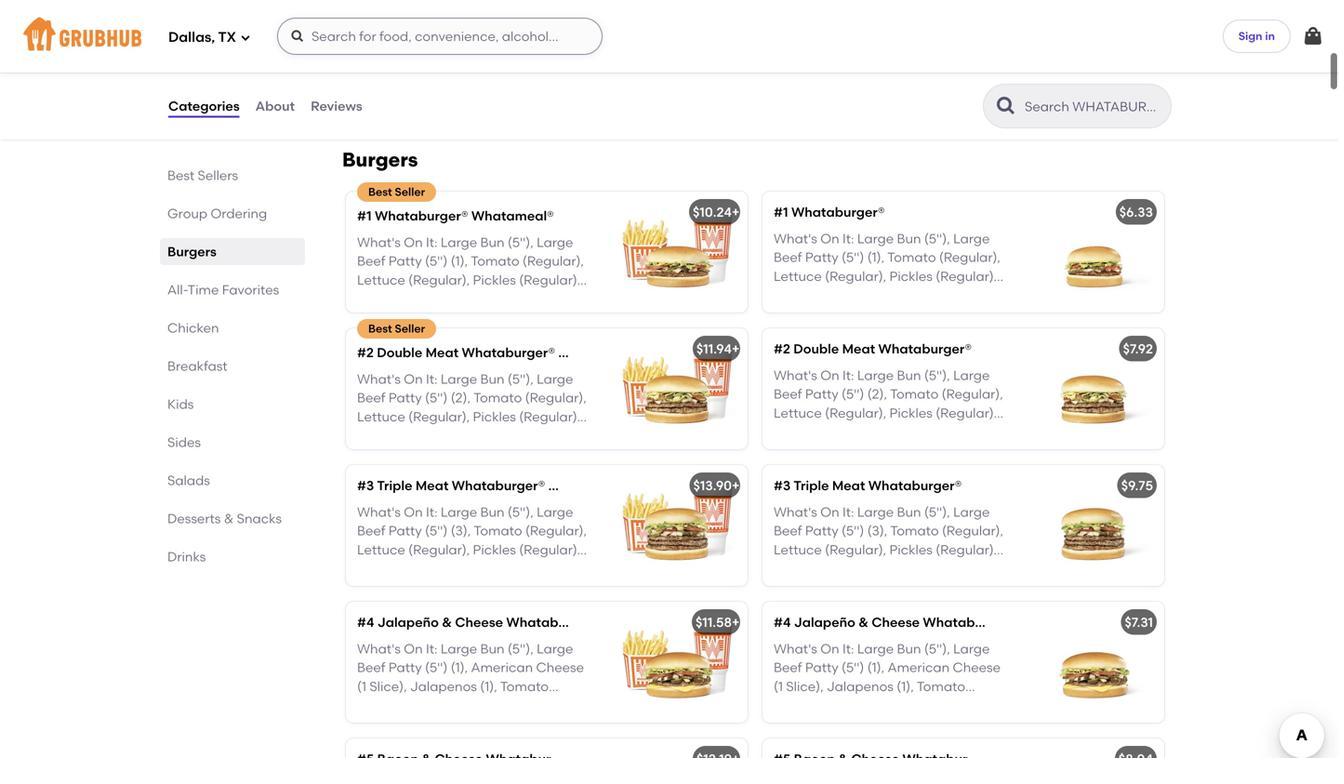 Task type: locate. For each thing, give the bounding box(es) containing it.
svg image right svg icon
[[290, 29, 305, 44]]

mustard inside what's on it: large bun (5"), large beef patty (5") (1), tomato (regular), lettuce (regular), pickles (regular), diced onions (regular), mustard (regular)
[[926, 287, 978, 303]]

1 horizontal spatial tomato,
[[898, 46, 950, 62]]

0 horizontal spatial cheese
[[455, 615, 503, 630]]

svg image right in
[[1303, 25, 1325, 47]]

1 ketchup from the left
[[394, 84, 447, 99]]

pickles, inside what's on it: whataburger® (10), tomato, lettuce, pickles, diced onions, mustard (4oz), mayonnaise (4oz), ketchup (4oz)
[[467, 46, 513, 62]]

3 + from the top
[[732, 478, 740, 494]]

$13.90 +
[[694, 478, 740, 494]]

meat for #2 double meat whataburger®
[[843, 341, 876, 357]]

diced inside what's on it: large bun (5"), large beef patty (5") (1), tomato (regular), lettuce (regular), pickles (regular), diced onions (regular), mustard (regular)
[[774, 287, 811, 303]]

2 seller from the top
[[395, 322, 425, 335]]

1 horizontal spatial (2),
[[868, 386, 888, 402]]

mayonnaise inside what's on it: whataburger® (10), tomato, lettuce, pickles, diced onions, mustard (4oz), mayonnaise (4oz), ketchup (4oz)
[[500, 65, 576, 80]]

0 horizontal spatial #4
[[357, 615, 375, 630]]

ketchup
[[394, 84, 447, 99], [890, 84, 943, 99]]

triple for #3 triple meat whataburger®
[[794, 478, 830, 494]]

mustard inside what's on it: double meat whataburger® (10), tomato, lettuce, pickles, diced onions, mustard (4oz), mayonnaise (4oz), ketchup (4oz)
[[915, 65, 967, 80]]

onions,
[[357, 65, 405, 80], [864, 65, 912, 80]]

2 tomato, from the left
[[898, 46, 950, 62]]

$7.92
[[1124, 341, 1154, 357]]

(5") inside what's on it: large bun (5"), large beef patty (5") (1), tomato (regular), lettuce (regular), pickles (regular), diced onions (regular), mustard (regular)
[[842, 249, 865, 265]]

#2 double meat whataburger® image
[[1025, 328, 1165, 449]]

cheese
[[455, 615, 503, 630], [872, 615, 920, 630]]

(regular) for #3 triple meat whataburger®
[[774, 580, 832, 596]]

mayonnaise
[[500, 65, 576, 80], [774, 84, 850, 99]]

jalapeño
[[378, 615, 439, 630], [795, 615, 856, 630]]

1 horizontal spatial pickles,
[[774, 65, 821, 80]]

dallas,
[[168, 29, 215, 46]]

what's
[[357, 27, 401, 43], [774, 27, 818, 43], [774, 231, 818, 246], [774, 367, 818, 383], [357, 371, 401, 387], [357, 504, 401, 520], [774, 504, 818, 520]]

(5")
[[842, 249, 865, 265], [842, 386, 865, 402], [425, 390, 448, 406], [425, 523, 448, 539], [842, 523, 865, 539]]

pickles up '#4 jalapeño & cheese whataburger®'
[[890, 542, 933, 558]]

2 what's on it: large bun (5"), large beef patty (5") (3), tomato (regular), lettuce (regular), pickles (regular), diced onions (regular), mustard (regular) from the left
[[774, 504, 1004, 596]]

1 horizontal spatial mayonnaise
[[774, 84, 850, 99]]

chicken tab
[[167, 318, 298, 338]]

what's on it: large bun (5"), large beef patty (5") (2), tomato (regular), lettuce (regular), pickles (regular), diced onions (regular), mustard (regular)
[[774, 367, 1004, 459], [357, 371, 587, 462]]

2 ketchup from the left
[[890, 84, 943, 99]]

meat
[[906, 27, 939, 43], [843, 341, 876, 357], [426, 345, 459, 361], [416, 478, 449, 494], [833, 478, 866, 494]]

drinks tab
[[167, 547, 298, 567]]

0 horizontal spatial #3
[[357, 478, 374, 494]]

0 horizontal spatial (2),
[[451, 390, 471, 406]]

pickles down #2 double meat whataburger®
[[890, 405, 933, 421]]

(5") down #2 double meat whataburger® whatameal®
[[425, 390, 448, 406]]

diced for #2 double meat whataburger® whatameal®
[[357, 428, 394, 444]]

2 (3), from the left
[[868, 523, 888, 539]]

(4oz) down search for food, convenience, alcohol... search field
[[450, 84, 481, 99]]

$10.24
[[693, 204, 732, 220]]

1 horizontal spatial #2
[[774, 341, 791, 357]]

2 jalapeño from the left
[[795, 615, 856, 630]]

lettuce, up search icon
[[953, 46, 1004, 62]]

(3), down #3 triple meat whataburger® whatameal®
[[451, 523, 471, 539]]

ketchup left search icon
[[890, 84, 943, 99]]

1 horizontal spatial #1
[[774, 204, 789, 220]]

1 horizontal spatial double
[[794, 341, 840, 357]]

0 vertical spatial (10),
[[537, 27, 562, 43]]

1 vertical spatial best
[[368, 185, 392, 199]]

#4 jalapeño & cheese whataburger® whatameal®
[[357, 615, 686, 630]]

what's for 10 whataburger® box
[[357, 27, 401, 43]]

$7.31
[[1125, 615, 1154, 630]]

ketchup inside what's on it: double meat whataburger® (10), tomato, lettuce, pickles, diced onions, mustard (4oz), mayonnaise (4oz), ketchup (4oz)
[[890, 84, 943, 99]]

lettuce for #2 double meat whataburger® whatameal®
[[357, 409, 405, 425]]

beef for #3 triple meat whataburger®
[[774, 523, 803, 539]]

1 best seller from the top
[[368, 185, 425, 199]]

double inside what's on it: double meat whataburger® (10), tomato, lettuce, pickles, diced onions, mustard (4oz), mayonnaise (4oz), ketchup (4oz)
[[858, 27, 903, 43]]

seller for double
[[395, 322, 425, 335]]

beef
[[774, 249, 803, 265], [774, 386, 803, 402], [357, 390, 386, 406], [357, 523, 386, 539], [774, 523, 803, 539]]

#1
[[774, 204, 789, 220], [357, 208, 372, 224]]

what's on it: double meat whataburger® (10), tomato, lettuce, pickles, diced onions, mustard (4oz), mayonnaise (4oz), ketchup (4oz)
[[774, 27, 1004, 99]]

$6.33
[[1120, 204, 1154, 220]]

(5"), for #2 double meat whataburger®
[[925, 367, 951, 383]]

1 vertical spatial best seller
[[368, 322, 425, 335]]

lettuce for #1 whataburger®
[[774, 268, 822, 284]]

2 + from the top
[[732, 341, 740, 357]]

large
[[858, 231, 894, 246], [954, 231, 990, 246], [858, 367, 894, 383], [954, 367, 990, 383], [441, 371, 478, 387], [537, 371, 574, 387], [441, 504, 478, 520], [537, 504, 574, 520], [858, 504, 894, 520], [954, 504, 990, 520]]

on for #2 double meat whataburger® whatameal®
[[404, 371, 423, 387]]

tomato, inside what's on it: double meat whataburger® (10), tomato, lettuce, pickles, diced onions, mustard (4oz), mayonnaise (4oz), ketchup (4oz)
[[898, 46, 950, 62]]

on for #3 triple meat whataburger®
[[821, 504, 840, 520]]

what's for #3 triple meat whataburger® whatameal®
[[357, 504, 401, 520]]

bun inside what's on it: large bun (5"), large beef patty (5") (1), tomato (regular), lettuce (regular), pickles (regular), diced onions (regular), mustard (regular)
[[897, 231, 922, 246]]

burgers
[[342, 148, 418, 172], [167, 244, 217, 260]]

sides tab
[[167, 433, 298, 452]]

1 horizontal spatial onions,
[[864, 65, 912, 80]]

(3), down #3 triple meat whataburger® in the right of the page
[[868, 523, 888, 539]]

1 cheese from the left
[[455, 615, 503, 630]]

1 horizontal spatial lettuce,
[[953, 46, 1004, 62]]

lettuce for #2 double meat whataburger®
[[774, 405, 822, 421]]

(2), down #2 double meat whataburger® whatameal®
[[451, 390, 471, 406]]

2 lettuce, from the left
[[953, 46, 1004, 62]]

beef for #1 whataburger®
[[774, 249, 803, 265]]

pickles for #1 whataburger®
[[890, 268, 933, 284]]

tomato down #2 double meat whataburger®
[[891, 386, 939, 402]]

0 horizontal spatial mayonnaise
[[500, 65, 576, 80]]

svg image
[[1303, 25, 1325, 47], [290, 29, 305, 44]]

whataburger® inside what's on it: double meat whataburger® (10), tomato, lettuce, pickles, diced onions, mustard (4oz), mayonnaise (4oz), ketchup (4oz)
[[774, 46, 867, 62]]

on inside what's on it: large bun (5"), large beef patty (5") (1), tomato (regular), lettuce (regular), pickles (regular), diced onions (regular), mustard (regular)
[[821, 231, 840, 246]]

all-time favorites tab
[[167, 280, 298, 300]]

#4 jalapeño & cheese whataburger® whatameal® image
[[609, 602, 748, 723]]

(5") down #3 triple meat whataburger® in the right of the page
[[842, 523, 865, 539]]

(10), inside what's on it: double meat whataburger® (10), tomato, lettuce, pickles, diced onions, mustard (4oz), mayonnaise (4oz), ketchup (4oz)
[[870, 46, 895, 62]]

0 horizontal spatial what's on it: large bun (5"), large beef patty (5") (2), tomato (regular), lettuce (regular), pickles (regular), diced onions (regular), mustard (regular)
[[357, 371, 587, 462]]

whatameal®
[[472, 208, 554, 224], [559, 345, 641, 361], [549, 478, 631, 494], [603, 615, 686, 630]]

what's inside what's on it: whataburger® (10), tomato, lettuce, pickles, diced onions, mustard (4oz), mayonnaise (4oz), ketchup (4oz)
[[357, 27, 401, 43]]

1 horizontal spatial burgers
[[342, 148, 418, 172]]

0 horizontal spatial what's on it: large bun (5"), large beef patty (5") (3), tomato (regular), lettuce (regular), pickles (regular), diced onions (regular), mustard (regular)
[[357, 504, 587, 596]]

it:
[[426, 27, 438, 43], [843, 27, 855, 43], [843, 231, 855, 246], [843, 367, 855, 383], [426, 371, 438, 387], [426, 504, 438, 520], [843, 504, 855, 520]]

2 #3 from the left
[[774, 478, 791, 494]]

it: for #2 double meat whataburger®
[[843, 367, 855, 383]]

0 horizontal spatial &
[[224, 511, 234, 527]]

(4oz) inside what's on it: double meat whataburger® (10), tomato, lettuce, pickles, diced onions, mustard (4oz), mayonnaise (4oz), ketchup (4oz)
[[946, 84, 977, 99]]

cheese for #4 jalapeño & cheese whataburger®
[[872, 615, 920, 630]]

reviews
[[311, 98, 363, 114]]

2 cheese from the left
[[872, 615, 920, 630]]

seller up #2 double meat whataburger® whatameal®
[[395, 322, 425, 335]]

0 horizontal spatial svg image
[[290, 29, 305, 44]]

#1 whataburger®
[[774, 204, 885, 220]]

mustard for #3 triple meat whataburger® whatameal®
[[509, 561, 561, 577]]

about button
[[255, 73, 296, 140]]

pickles for #3 triple meat whataburger® whatameal®
[[473, 542, 516, 558]]

(5") down #3 triple meat whataburger® whatameal®
[[425, 523, 448, 539]]

1 (3), from the left
[[451, 523, 471, 539]]

tomato down #3 triple meat whataburger® whatameal®
[[474, 523, 523, 539]]

(regular) inside what's on it: large bun (5"), large beef patty (5") (1), tomato (regular), lettuce (regular), pickles (regular), diced onions (regular), mustard (regular)
[[774, 306, 832, 322]]

#2 double meat whataburger® whatameal®
[[357, 345, 641, 361]]

&
[[224, 511, 234, 527], [442, 615, 452, 630], [859, 615, 869, 630]]

patty for #1 whataburger®
[[806, 249, 839, 265]]

(5") for #3 triple meat whataburger®
[[842, 523, 865, 539]]

it: inside what's on it: whataburger® (10), tomato, lettuce, pickles, diced onions, mustard (4oz), mayonnaise (4oz), ketchup (4oz)
[[426, 27, 438, 43]]

onions, inside what's on it: whataburger® (10), tomato, lettuce, pickles, diced onions, mustard (4oz), mayonnaise (4oz), ketchup (4oz)
[[357, 65, 405, 80]]

0 horizontal spatial tomato,
[[357, 46, 409, 62]]

(5"), for #3 triple meat whataburger® whatameal®
[[508, 504, 534, 520]]

what's on it: whataburger® (10), tomato, lettuce, pickles, diced onions, mustard (4oz), mayonnaise (4oz), ketchup (4oz)
[[357, 27, 576, 99]]

0 horizontal spatial triple
[[377, 478, 413, 494]]

lettuce
[[774, 268, 822, 284], [774, 405, 822, 421], [357, 409, 405, 425], [357, 542, 405, 558], [774, 542, 822, 558]]

chicken
[[167, 320, 219, 336]]

0 horizontal spatial lettuce,
[[412, 46, 464, 62]]

1 vertical spatial pickles,
[[774, 65, 821, 80]]

mayonnaise inside what's on it: double meat whataburger® (10), tomato, lettuce, pickles, diced onions, mustard (4oz), mayonnaise (4oz), ketchup (4oz)
[[774, 84, 850, 99]]

2 best seller from the top
[[368, 322, 425, 335]]

patty inside what's on it: large bun (5"), large beef patty (5") (1), tomato (regular), lettuce (regular), pickles (regular), diced onions (regular), mustard (regular)
[[806, 249, 839, 265]]

bun for #2 double meat whataburger® whatameal®
[[481, 371, 505, 387]]

sign
[[1239, 29, 1263, 43]]

#2 double meat whataburger®
[[774, 341, 972, 357]]

what's on it: large bun (5"), large beef patty (5") (3), tomato (regular), lettuce (regular), pickles (regular), diced onions (regular), mustard (regular) for #3 triple meat whataburger®
[[774, 504, 1004, 596]]

1 vertical spatial seller
[[395, 322, 425, 335]]

0 vertical spatial mayonnaise
[[500, 65, 576, 80]]

burgers inside tab
[[167, 244, 217, 260]]

what's on it: large bun (5"), large beef patty (5") (3), tomato (regular), lettuce (regular), pickles (regular), diced onions (regular), mustard (regular) for #3 triple meat whataburger® whatameal®
[[357, 504, 587, 596]]

1 #3 from the left
[[357, 478, 374, 494]]

desserts
[[167, 511, 221, 527]]

on inside what's on it: whataburger® (10), tomato, lettuce, pickles, diced onions, mustard (4oz), mayonnaise (4oz), ketchup (4oz)
[[404, 27, 423, 43]]

lettuce inside what's on it: large bun (5"), large beef patty (5") (1), tomato (regular), lettuce (regular), pickles (regular), diced onions (regular), mustard (regular)
[[774, 268, 822, 284]]

(2), down #2 double meat whataburger®
[[868, 386, 888, 402]]

tomato right (1),
[[888, 249, 937, 265]]

what's for #2 double meat whataburger®
[[774, 367, 818, 383]]

4 + from the top
[[732, 615, 740, 630]]

about
[[256, 98, 295, 114]]

#3 triple meat whataburger®
[[774, 478, 962, 494]]

double
[[858, 27, 903, 43], [794, 341, 840, 357], [377, 345, 423, 361]]

best seller
[[368, 185, 425, 199], [368, 322, 425, 335]]

what's on it: large bun (5"), large beef patty (5") (3), tomato (regular), lettuce (regular), pickles (regular), diced onions (regular), mustard (regular) down #3 triple meat whataburger® whatameal®
[[357, 504, 587, 596]]

pickles down #2 double meat whataburger® whatameal®
[[473, 409, 516, 425]]

1 lettuce, from the left
[[412, 46, 464, 62]]

kids
[[167, 396, 194, 412]]

10 whataburger® box
[[357, 1, 494, 16]]

beef inside what's on it: large bun (5"), large beef patty (5") (1), tomato (regular), lettuce (regular), pickles (regular), diced onions (regular), mustard (regular)
[[774, 249, 803, 265]]

#2
[[774, 341, 791, 357], [357, 345, 374, 361]]

pickles
[[890, 268, 933, 284], [890, 405, 933, 421], [473, 409, 516, 425], [473, 542, 516, 558], [890, 542, 933, 558]]

0 horizontal spatial #2
[[357, 345, 374, 361]]

1 horizontal spatial cheese
[[872, 615, 920, 630]]

(4oz),
[[463, 65, 497, 80], [970, 65, 1003, 80], [357, 84, 391, 99], [854, 84, 887, 99]]

(4oz) left search icon
[[946, 84, 977, 99]]

patty for #3 triple meat whataburger® whatameal®
[[389, 523, 422, 539]]

1 horizontal spatial jalapeño
[[795, 615, 856, 630]]

triple
[[377, 478, 413, 494], [794, 478, 830, 494]]

1 onions, from the left
[[357, 65, 405, 80]]

tomato down #2 double meat whataburger® whatameal®
[[474, 390, 522, 406]]

patty for #2 double meat whataburger® whatameal®
[[389, 390, 422, 406]]

snacks
[[237, 511, 282, 527]]

#4 jalapeño & cheese whataburger®
[[774, 615, 1017, 630]]

lettuce,
[[412, 46, 464, 62], [953, 46, 1004, 62]]

0 horizontal spatial burgers
[[167, 244, 217, 260]]

pickles for #2 double meat whataburger®
[[890, 405, 933, 421]]

0 vertical spatial pickles,
[[467, 46, 513, 62]]

mustard for #2 double meat whataburger® whatameal®
[[509, 428, 561, 444]]

what's on it: large bun (5"), large beef patty (5") (2), tomato (regular), lettuce (regular), pickles (regular), diced onions (regular), mustard (regular) down #2 double meat whataburger® whatameal®
[[357, 371, 587, 462]]

what's on it: large bun (5"), large beef patty (5") (3), tomato (regular), lettuce (regular), pickles (regular), diced onions (regular), mustard (regular) down #3 triple meat whataburger® in the right of the page
[[774, 504, 1004, 596]]

tomato for #1 whataburger®
[[888, 249, 937, 265]]

beef for #2 double meat whataburger®
[[774, 386, 803, 402]]

what's on it: large bun (5"), large beef patty (5") (2), tomato (regular), lettuce (regular), pickles (regular), diced onions (regular), mustard (regular) for #2 double meat whataburger®
[[774, 367, 1004, 459]]

(5") left (1),
[[842, 249, 865, 265]]

what's on it: large bun (5"), large beef patty (5") (2), tomato (regular), lettuce (regular), pickles (regular), diced onions (regular), mustard (regular) down #2 double meat whataburger®
[[774, 367, 1004, 459]]

$11.58 +
[[696, 615, 740, 630]]

#1 whataburger® whatameal® image
[[609, 192, 748, 313]]

1 what's on it: large bun (5"), large beef patty (5") (3), tomato (regular), lettuce (regular), pickles (regular), diced onions (regular), mustard (regular) from the left
[[357, 504, 587, 596]]

what's inside what's on it: large bun (5"), large beef patty (5") (1), tomato (regular), lettuce (regular), pickles (regular), diced onions (regular), mustard (regular)
[[774, 231, 818, 246]]

seller for whataburger®
[[395, 185, 425, 199]]

jalapeño for #4 jalapeño & cheese whataburger®
[[795, 615, 856, 630]]

what's on it: large bun (5"), large beef patty (5") (2), tomato (regular), lettuce (regular), pickles (regular), diced onions (regular), mustard (regular) for #2 double meat whataburger® whatameal®
[[357, 371, 587, 462]]

bun for #3 triple meat whataburger® whatameal®
[[481, 504, 505, 520]]

on inside what's on it: double meat whataburger® (10), tomato, lettuce, pickles, diced onions, mustard (4oz), mayonnaise (4oz), ketchup (4oz)
[[821, 27, 840, 43]]

0 horizontal spatial jalapeño
[[378, 615, 439, 630]]

1 seller from the top
[[395, 185, 425, 199]]

1 horizontal spatial triple
[[794, 478, 830, 494]]

triple for #3 triple meat whataburger® whatameal®
[[377, 478, 413, 494]]

#4
[[357, 615, 375, 630], [774, 615, 791, 630]]

meat for #2 double meat whataburger® whatameal®
[[426, 345, 459, 361]]

pickles,
[[467, 46, 513, 62], [774, 65, 821, 80]]

(2), for #2 double meat whataburger®
[[868, 386, 888, 402]]

$11.94 +
[[697, 341, 740, 357]]

onions, inside what's on it: double meat whataburger® (10), tomato, lettuce, pickles, diced onions, mustard (4oz), mayonnaise (4oz), ketchup (4oz)
[[864, 65, 912, 80]]

it: for #2 double meat whataburger® whatameal®
[[426, 371, 438, 387]]

what's on it: large bun (5"), large beef patty (5") (3), tomato (regular), lettuce (regular), pickles (regular), diced onions (regular), mustard (regular)
[[357, 504, 587, 596], [774, 504, 1004, 596]]

0 vertical spatial burgers
[[342, 148, 418, 172]]

diced
[[516, 46, 553, 62], [824, 65, 861, 80], [774, 287, 811, 303], [774, 424, 811, 440], [357, 428, 394, 444], [357, 561, 394, 577], [774, 561, 811, 577]]

best for #2
[[368, 322, 392, 335]]

2 (4oz) from the left
[[946, 84, 977, 99]]

+
[[732, 204, 740, 220], [732, 341, 740, 357], [732, 478, 740, 494], [732, 615, 740, 630]]

1 horizontal spatial what's on it: large bun (5"), large beef patty (5") (2), tomato (regular), lettuce (regular), pickles (regular), diced onions (regular), mustard (regular)
[[774, 367, 1004, 459]]

best
[[167, 167, 195, 183], [368, 185, 392, 199], [368, 322, 392, 335]]

box
[[470, 1, 494, 16]]

mustard for #3 triple meat whataburger®
[[926, 561, 978, 577]]

0 vertical spatial best
[[167, 167, 195, 183]]

sign in button
[[1223, 20, 1292, 53]]

tomato,
[[357, 46, 409, 62], [898, 46, 950, 62]]

(regular) for #2 double meat whataburger® whatameal®
[[357, 447, 415, 462]]

patty for #2 double meat whataburger®
[[806, 386, 839, 402]]

sellers
[[198, 167, 238, 183]]

1 triple from the left
[[377, 478, 413, 494]]

ketchup down search for food, convenience, alcohol... search field
[[394, 84, 447, 99]]

2 triple from the left
[[794, 478, 830, 494]]

#3 triple meat whataburger® image
[[1025, 465, 1165, 586]]

(2),
[[868, 386, 888, 402], [451, 390, 471, 406]]

pickles inside what's on it: large bun (5"), large beef patty (5") (1), tomato (regular), lettuce (regular), pickles (regular), diced onions (regular), mustard (regular)
[[890, 268, 933, 284]]

(5"),
[[925, 231, 951, 246], [925, 367, 951, 383], [508, 371, 534, 387], [508, 504, 534, 520], [925, 504, 951, 520]]

0 horizontal spatial (3),
[[451, 523, 471, 539]]

1 horizontal spatial ketchup
[[890, 84, 943, 99]]

burgers tab
[[167, 242, 298, 261]]

(3),
[[451, 523, 471, 539], [868, 523, 888, 539]]

1 horizontal spatial what's on it: large bun (5"), large beef patty (5") (3), tomato (regular), lettuce (regular), pickles (regular), diced onions (regular), mustard (regular)
[[774, 504, 1004, 596]]

0 horizontal spatial pickles,
[[467, 46, 513, 62]]

2 horizontal spatial &
[[859, 615, 869, 630]]

#3
[[357, 478, 374, 494], [774, 478, 791, 494]]

mustard
[[408, 65, 460, 80], [915, 65, 967, 80], [926, 287, 978, 303], [926, 424, 978, 440], [509, 428, 561, 444], [509, 561, 561, 577], [926, 561, 978, 577]]

0 horizontal spatial #1
[[357, 208, 372, 224]]

1 tomato, from the left
[[357, 46, 409, 62]]

(1),
[[868, 249, 885, 265]]

tomato down #3 triple meat whataburger® in the right of the page
[[891, 523, 939, 539]]

mustard for #2 double meat whataburger®
[[926, 424, 978, 440]]

bun
[[897, 231, 922, 246], [897, 367, 922, 383], [481, 371, 505, 387], [481, 504, 505, 520], [897, 504, 922, 520]]

meat for #3 triple meat whataburger®
[[833, 478, 866, 494]]

seller up #1 whataburger® whatameal®
[[395, 185, 425, 199]]

burgers down reviews "button"
[[342, 148, 418, 172]]

1 vertical spatial (10),
[[870, 46, 895, 62]]

1 horizontal spatial (10),
[[870, 46, 895, 62]]

0 horizontal spatial double
[[377, 345, 423, 361]]

1 horizontal spatial (3),
[[868, 523, 888, 539]]

1 horizontal spatial svg image
[[1303, 25, 1325, 47]]

patty
[[806, 249, 839, 265], [806, 386, 839, 402], [389, 390, 422, 406], [389, 523, 422, 539], [806, 523, 839, 539]]

pickles up #2 double meat whataburger®
[[890, 268, 933, 284]]

tomato inside what's on it: large bun (5"), large beef patty (5") (1), tomato (regular), lettuce (regular), pickles (regular), diced onions (regular), mustard (regular)
[[888, 249, 937, 265]]

(3), for #3 triple meat whataburger®
[[868, 523, 888, 539]]

0 horizontal spatial (4oz)
[[450, 84, 481, 99]]

best sellers
[[167, 167, 238, 183]]

lettuce for #3 triple meat whataburger®
[[774, 542, 822, 558]]

0 horizontal spatial ketchup
[[394, 84, 447, 99]]

1 vertical spatial mayonnaise
[[774, 84, 850, 99]]

0 vertical spatial seller
[[395, 185, 425, 199]]

1 horizontal spatial #4
[[774, 615, 791, 630]]

#2 double meat whataburger® whatameal® image
[[609, 328, 748, 449]]

dallas, tx
[[168, 29, 236, 46]]

diced for #3 triple meat whataburger®
[[774, 561, 811, 577]]

(5"), inside what's on it: large bun (5"), large beef patty (5") (1), tomato (regular), lettuce (regular), pickles (regular), diced onions (regular), mustard (regular)
[[925, 231, 951, 246]]

tomato, inside what's on it: whataburger® (10), tomato, lettuce, pickles, diced onions, mustard (4oz), mayonnaise (4oz), ketchup (4oz)
[[357, 46, 409, 62]]

(regular),
[[940, 249, 1001, 265], [825, 268, 887, 284], [936, 268, 998, 284], [862, 287, 923, 303], [942, 386, 1004, 402], [525, 390, 587, 406], [825, 405, 887, 421], [936, 405, 998, 421], [409, 409, 470, 425], [519, 409, 581, 425], [862, 424, 923, 440], [445, 428, 506, 444], [526, 523, 587, 539], [943, 523, 1004, 539], [409, 542, 470, 558], [519, 542, 581, 558], [825, 542, 887, 558], [936, 542, 998, 558], [445, 561, 506, 577], [862, 561, 923, 577]]

ordering
[[211, 206, 267, 221]]

diced for #2 double meat whataburger®
[[774, 424, 811, 440]]

pickles down #3 triple meat whataburger® whatameal®
[[473, 542, 516, 558]]

1 #4 from the left
[[357, 615, 375, 630]]

1 vertical spatial burgers
[[167, 244, 217, 260]]

salads tab
[[167, 471, 298, 490]]

1 jalapeño from the left
[[378, 615, 439, 630]]

whataburger® inside what's on it: whataburger® (10), tomato, lettuce, pickles, diced onions, mustard (4oz), mayonnaise (4oz), ketchup (4oz)
[[441, 27, 533, 43]]

(4oz)
[[450, 84, 481, 99], [946, 84, 977, 99]]

1 horizontal spatial (4oz)
[[946, 84, 977, 99]]

10
[[357, 1, 371, 16]]

lettuce, down 10 whataburger® box
[[412, 46, 464, 62]]

burgers down group
[[167, 244, 217, 260]]

0 vertical spatial best seller
[[368, 185, 425, 199]]

+ for $11.58 +
[[732, 615, 740, 630]]

1 (4oz) from the left
[[450, 84, 481, 99]]

main navigation navigation
[[0, 0, 1340, 73]]

1 + from the top
[[732, 204, 740, 220]]

1 horizontal spatial &
[[442, 615, 452, 630]]

onions inside what's on it: large bun (5"), large beef patty (5") (1), tomato (regular), lettuce (regular), pickles (regular), diced onions (regular), mustard (regular)
[[814, 287, 859, 303]]

(10),
[[537, 27, 562, 43], [870, 46, 895, 62]]

(regular)
[[774, 306, 832, 322], [774, 443, 832, 459], [357, 447, 415, 462], [357, 580, 415, 596], [774, 580, 832, 596]]

0 horizontal spatial onions,
[[357, 65, 405, 80]]

2 #4 from the left
[[774, 615, 791, 630]]

2 onions, from the left
[[864, 65, 912, 80]]

what's for #3 triple meat whataburger®
[[774, 504, 818, 520]]

$11.58
[[696, 615, 732, 630]]

2 vertical spatial best
[[368, 322, 392, 335]]

(5") down #2 double meat whataburger®
[[842, 386, 865, 402]]

on for 10 whataburger® box
[[404, 27, 423, 43]]

onions
[[814, 287, 859, 303], [814, 424, 859, 440], [397, 428, 442, 444], [397, 561, 442, 577], [814, 561, 859, 577]]

1 horizontal spatial #3
[[774, 478, 791, 494]]

0 horizontal spatial (10),
[[537, 27, 562, 43]]

whataburger®
[[374, 1, 467, 16], [441, 27, 533, 43], [774, 46, 867, 62], [792, 204, 885, 220], [375, 208, 469, 224], [879, 341, 972, 357], [462, 345, 556, 361], [452, 478, 546, 494], [869, 478, 962, 494], [507, 615, 600, 630], [923, 615, 1017, 630]]

2 horizontal spatial double
[[858, 27, 903, 43]]

bun for #2 double meat whataburger®
[[897, 367, 922, 383]]

it: inside what's on it: large bun (5"), large beef patty (5") (1), tomato (regular), lettuce (regular), pickles (regular), diced onions (regular), mustard (regular)
[[843, 231, 855, 246]]



Task type: vqa. For each thing, say whether or not it's contained in the screenshot.
&
yes



Task type: describe. For each thing, give the bounding box(es) containing it.
meat for #3 triple meat whataburger® whatameal®
[[416, 478, 449, 494]]

#5 bacon & cheese whataburger® image
[[1025, 739, 1165, 758]]

best seller for whataburger®
[[368, 185, 425, 199]]

favorites
[[222, 282, 279, 298]]

salads
[[167, 473, 210, 489]]

$10.24 +
[[693, 204, 740, 220]]

$13.90
[[694, 478, 732, 494]]

in
[[1266, 29, 1276, 43]]

double for #2 double meat whataburger®
[[794, 341, 840, 357]]

pickles, inside what's on it: double meat whataburger® (10), tomato, lettuce, pickles, diced onions, mustard (4oz), mayonnaise (4oz), ketchup (4oz)
[[774, 65, 821, 80]]

onions for #2 double meat whataburger® whatameal®
[[397, 428, 442, 444]]

(5"), for #1 whataburger®
[[925, 231, 951, 246]]

10 whataburger® box image
[[609, 0, 748, 109]]

bun for #1 whataburger®
[[897, 231, 922, 246]]

categories
[[168, 98, 240, 114]]

+ for $10.24 +
[[732, 204, 740, 220]]

tx
[[218, 29, 236, 46]]

diced inside what's on it: whataburger® (10), tomato, lettuce, pickles, diced onions, mustard (4oz), mayonnaise (4oz), ketchup (4oz)
[[516, 46, 553, 62]]

(10), inside what's on it: whataburger® (10), tomato, lettuce, pickles, diced onions, mustard (4oz), mayonnaise (4oz), ketchup (4oz)
[[537, 27, 562, 43]]

Search for food, convenience, alcohol... search field
[[277, 18, 603, 55]]

group
[[167, 206, 208, 221]]

(3), for #3 triple meat whataburger® whatameal®
[[451, 523, 471, 539]]

& inside tab
[[224, 511, 234, 527]]

patty for #3 triple meat whataburger®
[[806, 523, 839, 539]]

pickles for #3 triple meat whataburger®
[[890, 542, 933, 558]]

#3 triple meat whataburger® whatameal®
[[357, 478, 631, 494]]

bun for #3 triple meat whataburger®
[[897, 504, 922, 520]]

it: for 10 whataburger® box
[[426, 27, 438, 43]]

diced for #1 whataburger®
[[774, 287, 811, 303]]

(5"), for #2 double meat whataburger® whatameal®
[[508, 371, 534, 387]]

lettuce, inside what's on it: whataburger® (10), tomato, lettuce, pickles, diced onions, mustard (4oz), mayonnaise (4oz), ketchup (4oz)
[[412, 46, 464, 62]]

& for #4 jalapeño & cheese whataburger® whatameal®
[[442, 615, 452, 630]]

tomato for #2 double meat whataburger®
[[891, 386, 939, 402]]

#2 for #2 double meat whataburger® whatameal®
[[357, 345, 374, 361]]

#4 for #4 jalapeño & cheese whataburger®
[[774, 615, 791, 630]]

best sellers tab
[[167, 166, 298, 185]]

Search WHATABURGER search field
[[1024, 98, 1166, 115]]

best seller for double
[[368, 322, 425, 335]]

10 double meat whataburger® box image
[[1025, 0, 1165, 109]]

+ for $13.90 +
[[732, 478, 740, 494]]

kids tab
[[167, 395, 298, 414]]

best for #1
[[368, 185, 392, 199]]

tomato for #3 triple meat whataburger®
[[891, 523, 939, 539]]

desserts & snacks
[[167, 511, 282, 527]]

(regular) for #1 whataburger®
[[774, 306, 832, 322]]

all-time favorites
[[167, 282, 279, 298]]

onions for #1 whataburger®
[[814, 287, 859, 303]]

#3 for #3 triple meat whataburger® whatameal®
[[357, 478, 374, 494]]

#4 jalapeño & cheese whataburger® image
[[1025, 602, 1165, 723]]

(5"), for #3 triple meat whataburger®
[[925, 504, 951, 520]]

#3 triple meat whataburger® whatameal® image
[[609, 465, 748, 586]]

#1 for #1 whataburger® whatameal®
[[357, 208, 372, 224]]

cheese for #4 jalapeño & cheese whataburger® whatameal®
[[455, 615, 503, 630]]

lettuce, inside what's on it: double meat whataburger® (10), tomato, lettuce, pickles, diced onions, mustard (4oz), mayonnaise (4oz), ketchup (4oz)
[[953, 46, 1004, 62]]

it: for #3 triple meat whataburger®
[[843, 504, 855, 520]]

(4oz) inside what's on it: whataburger® (10), tomato, lettuce, pickles, diced onions, mustard (4oz), mayonnaise (4oz), ketchup (4oz)
[[450, 84, 481, 99]]

#5 bacon & cheese whataburger® whatameal® image
[[609, 739, 748, 758]]

double for #2 double meat whataburger® whatameal®
[[377, 345, 423, 361]]

jalapeño for #4 jalapeño & cheese whataburger® whatameal®
[[378, 615, 439, 630]]

lettuce for #3 triple meat whataburger® whatameal®
[[357, 542, 405, 558]]

+ for $11.94 +
[[732, 341, 740, 357]]

on for #1 whataburger®
[[821, 231, 840, 246]]

categories button
[[167, 73, 241, 140]]

mustard for #1 whataburger®
[[926, 287, 978, 303]]

pickles for #2 double meat whataburger® whatameal®
[[473, 409, 516, 425]]

(2), for #2 double meat whataburger® whatameal®
[[451, 390, 471, 406]]

#3 for #3 triple meat whataburger®
[[774, 478, 791, 494]]

ketchup inside what's on it: whataburger® (10), tomato, lettuce, pickles, diced onions, mustard (4oz), mayonnaise (4oz), ketchup (4oz)
[[394, 84, 447, 99]]

it: inside what's on it: double meat whataburger® (10), tomato, lettuce, pickles, diced onions, mustard (4oz), mayonnaise (4oz), ketchup (4oz)
[[843, 27, 855, 43]]

all-
[[167, 282, 188, 298]]

& for #4 jalapeño & cheese whataburger®
[[859, 615, 869, 630]]

sides
[[167, 435, 201, 450]]

#1 for #1 whataburger®
[[774, 204, 789, 220]]

#1 whataburger® whatameal®
[[357, 208, 554, 224]]

beef for #2 double meat whataburger® whatameal®
[[357, 390, 386, 406]]

$9.75
[[1122, 478, 1154, 494]]

diced inside what's on it: double meat whataburger® (10), tomato, lettuce, pickles, diced onions, mustard (4oz), mayonnaise (4oz), ketchup (4oz)
[[824, 65, 861, 80]]

drinks
[[167, 549, 206, 565]]

(regular) for #2 double meat whataburger®
[[774, 443, 832, 459]]

(5") for #3 triple meat whataburger® whatameal®
[[425, 523, 448, 539]]

mustard inside what's on it: whataburger® (10), tomato, lettuce, pickles, diced onions, mustard (4oz), mayonnaise (4oz), ketchup (4oz)
[[408, 65, 460, 80]]

time
[[188, 282, 219, 298]]

(5") for #2 double meat whataburger® whatameal®
[[425, 390, 448, 406]]

it: for #3 triple meat whataburger® whatameal®
[[426, 504, 438, 520]]

best inside best sellers tab
[[167, 167, 195, 183]]

onions for #3 triple meat whataburger®
[[814, 561, 859, 577]]

#4 for #4 jalapeño & cheese whataburger® whatameal®
[[357, 615, 375, 630]]

#2 for #2 double meat whataburger®
[[774, 341, 791, 357]]

desserts & snacks tab
[[167, 509, 298, 529]]

(5") for #1 whataburger®
[[842, 249, 865, 265]]

what's on it: double meat whataburger® (10), tomato, lettuce, pickles, diced onions, mustard (4oz), mayonnaise (4oz), ketchup (4oz) button
[[763, 0, 1165, 109]]

meat inside what's on it: double meat whataburger® (10), tomato, lettuce, pickles, diced onions, mustard (4oz), mayonnaise (4oz), ketchup (4oz)
[[906, 27, 939, 43]]

svg image
[[240, 32, 251, 43]]

on for #3 triple meat whataburger® whatameal®
[[404, 504, 423, 520]]

sign in
[[1239, 29, 1276, 43]]

#1 whataburger® image
[[1025, 192, 1165, 313]]

group ordering
[[167, 206, 267, 221]]

search icon image
[[996, 95, 1018, 117]]

what's inside what's on it: double meat whataburger® (10), tomato, lettuce, pickles, diced onions, mustard (4oz), mayonnaise (4oz), ketchup (4oz)
[[774, 27, 818, 43]]

beef for #3 triple meat whataburger® whatameal®
[[357, 523, 386, 539]]

group ordering tab
[[167, 204, 298, 223]]

$11.94
[[697, 341, 732, 357]]

diced for #3 triple meat whataburger® whatameal®
[[357, 561, 394, 577]]

breakfast tab
[[167, 356, 298, 376]]

onions for #3 triple meat whataburger® whatameal®
[[397, 561, 442, 577]]

tomato for #3 triple meat whataburger® whatameal®
[[474, 523, 523, 539]]

what's for #2 double meat whataburger® whatameal®
[[357, 371, 401, 387]]

what's for #1 whataburger®
[[774, 231, 818, 246]]

what's on it: large bun (5"), large beef patty (5") (1), tomato (regular), lettuce (regular), pickles (regular), diced onions (regular), mustard (regular)
[[774, 231, 1001, 322]]

breakfast
[[167, 358, 228, 374]]

reviews button
[[310, 73, 364, 140]]

on for #2 double meat whataburger®
[[821, 367, 840, 383]]



